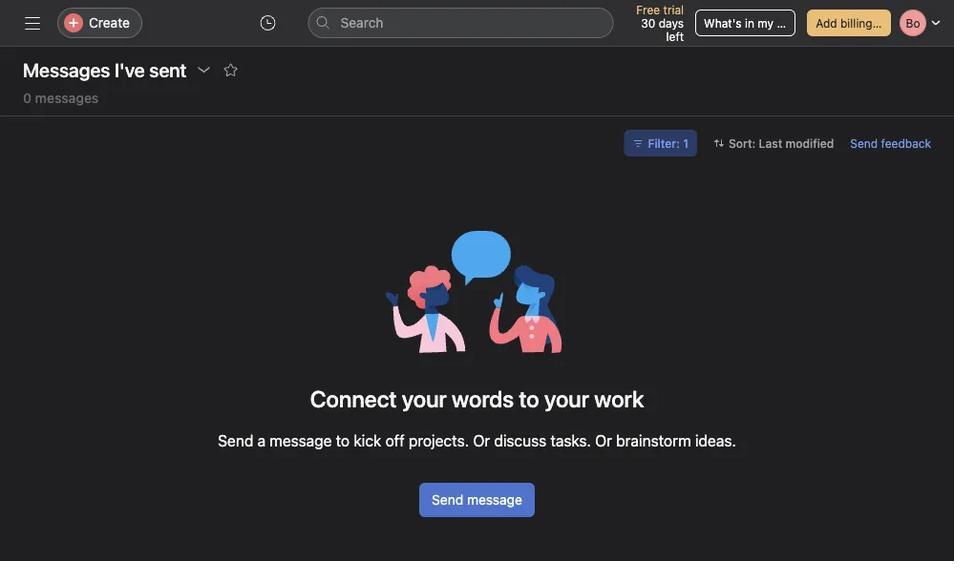 Task type: locate. For each thing, give the bounding box(es) containing it.
send left feedback
[[851, 137, 878, 150]]

send inside 'send message' button
[[432, 493, 464, 508]]

discuss
[[494, 432, 547, 450]]

1 vertical spatial send
[[218, 432, 254, 450]]

send feedback
[[851, 137, 932, 150]]

info
[[876, 16, 896, 30]]

to for your work
[[519, 386, 539, 413]]

kick
[[354, 432, 382, 450]]

or left discuss
[[473, 432, 490, 450]]

send inside send feedback link
[[851, 137, 878, 150]]

0 horizontal spatial send
[[218, 432, 254, 450]]

to for kick
[[336, 432, 350, 450]]

1 horizontal spatial send
[[432, 493, 464, 508]]

my
[[758, 16, 774, 30]]

send down the projects. at the bottom left of page
[[432, 493, 464, 508]]

sort:
[[729, 137, 756, 150]]

search list box
[[308, 8, 614, 38]]

1 or from the left
[[473, 432, 490, 450]]

free trial 30 days left
[[636, 3, 684, 43]]

search
[[341, 15, 384, 31]]

1 vertical spatial message
[[467, 493, 522, 508]]

brainstorm
[[616, 432, 691, 450]]

0 vertical spatial message
[[270, 432, 332, 450]]

to left kick
[[336, 432, 350, 450]]

send
[[851, 137, 878, 150], [218, 432, 254, 450], [432, 493, 464, 508]]

send feedback link
[[851, 135, 932, 152]]

messages
[[23, 58, 110, 81]]

1 horizontal spatial or
[[595, 432, 612, 450]]

or right tasks.
[[595, 432, 612, 450]]

messages
[[35, 90, 99, 106]]

search button
[[308, 8, 614, 38]]

or
[[473, 432, 490, 450], [595, 432, 612, 450]]

add billing info button
[[807, 10, 896, 36]]

send for send a message to kick off projects. or discuss tasks. or brainstorm ideas.
[[218, 432, 254, 450]]

0 horizontal spatial to
[[336, 432, 350, 450]]

your work
[[544, 386, 644, 413]]

create button
[[57, 8, 142, 38]]

feedback
[[881, 137, 932, 150]]

to up discuss
[[519, 386, 539, 413]]

0 horizontal spatial or
[[473, 432, 490, 450]]

sort: last modified button
[[705, 130, 843, 157]]

free
[[636, 3, 660, 16]]

off
[[386, 432, 405, 450]]

i've sent
[[115, 58, 187, 81]]

message right a
[[270, 432, 332, 450]]

what's
[[704, 16, 742, 30]]

send left a
[[218, 432, 254, 450]]

2 horizontal spatial send
[[851, 137, 878, 150]]

0 vertical spatial send
[[851, 137, 878, 150]]

filter:
[[648, 137, 680, 150]]

filter: 1 button
[[624, 130, 697, 157]]

2 or from the left
[[595, 432, 612, 450]]

1 vertical spatial to
[[336, 432, 350, 450]]

left
[[666, 30, 684, 43]]

0 vertical spatial to
[[519, 386, 539, 413]]

add to starred image
[[223, 62, 238, 77]]

last
[[759, 137, 783, 150]]

connect your words to your work
[[310, 386, 644, 413]]

modified
[[786, 137, 834, 150]]

to
[[519, 386, 539, 413], [336, 432, 350, 450]]

message
[[270, 432, 332, 450], [467, 493, 522, 508]]

2 vertical spatial send
[[432, 493, 464, 508]]

your
[[402, 386, 447, 413]]

1 horizontal spatial message
[[467, 493, 522, 508]]

projects.
[[409, 432, 469, 450]]

1 horizontal spatial to
[[519, 386, 539, 413]]

message down send a message to kick off projects. or discuss tasks. or brainstorm ideas.
[[467, 493, 522, 508]]



Task type: vqa. For each thing, say whether or not it's contained in the screenshot.
Mark complete icon within the Looking for new HR rep cell
no



Task type: describe. For each thing, give the bounding box(es) containing it.
expand sidebar image
[[25, 15, 40, 31]]

what's in my trial?
[[704, 16, 804, 30]]

0 horizontal spatial message
[[270, 432, 332, 450]]

sort: last modified
[[729, 137, 834, 150]]

trial
[[664, 3, 684, 16]]

add
[[816, 16, 838, 30]]

connect
[[310, 386, 397, 413]]

create
[[89, 15, 130, 31]]

30
[[641, 16, 656, 30]]

history image
[[260, 15, 276, 31]]

add billing info
[[816, 16, 896, 30]]

trial?
[[777, 16, 804, 30]]

a
[[258, 432, 266, 450]]

filter: 1
[[648, 137, 689, 150]]

send a message to kick off projects. or discuss tasks. or brainstorm ideas.
[[218, 432, 736, 450]]

in
[[745, 16, 755, 30]]

messages i've sent
[[23, 58, 187, 81]]

billing
[[841, 16, 873, 30]]

0
[[23, 90, 31, 106]]

words
[[452, 386, 514, 413]]

send message button
[[420, 483, 535, 518]]

send for send feedback
[[851, 137, 878, 150]]

tasks.
[[551, 432, 591, 450]]

actions image
[[196, 62, 212, 77]]

days
[[659, 16, 684, 30]]

0 messages button
[[23, 90, 99, 116]]

message inside button
[[467, 493, 522, 508]]

send for send message
[[432, 493, 464, 508]]

what's in my trial? button
[[696, 10, 804, 36]]

send message
[[432, 493, 522, 508]]

ideas.
[[695, 432, 736, 450]]

0 messages
[[23, 90, 99, 106]]

1
[[683, 137, 689, 150]]



